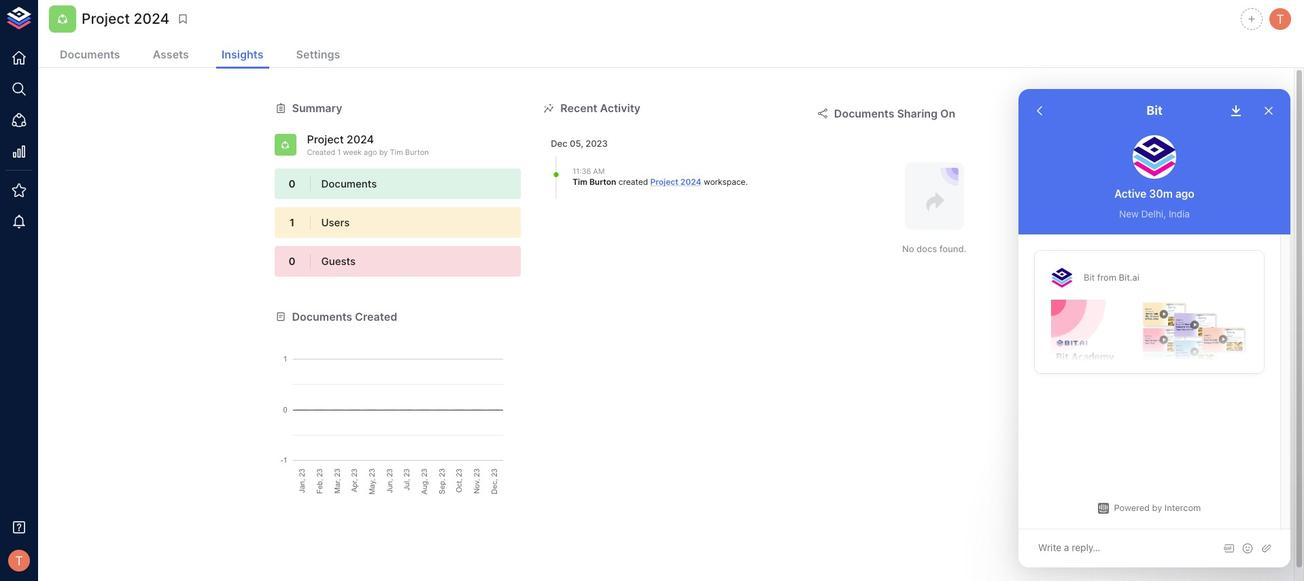 Task type: vqa. For each thing, say whether or not it's contained in the screenshot.


Task type: locate. For each thing, give the bounding box(es) containing it.
1 vertical spatial 2024
[[347, 133, 374, 147]]

1 left users
[[290, 216, 295, 229]]

0
[[289, 178, 296, 191], [289, 255, 296, 268]]

1 vertical spatial created
[[355, 310, 397, 324]]

2 horizontal spatial project
[[651, 177, 679, 187]]

1 horizontal spatial tim
[[573, 177, 588, 187]]

1 vertical spatial t
[[15, 554, 23, 569]]

0 horizontal spatial t
[[15, 554, 23, 569]]

project for project 2024 created 1 week ago by tim burton
[[307, 133, 344, 147]]

created inside project 2024 created 1 week ago by tim burton
[[307, 147, 335, 157]]

2024 left bookmark image
[[134, 10, 170, 27]]

created
[[619, 177, 648, 187]]

project 2024
[[82, 10, 170, 27]]

project inside project 2024 created 1 week ago by tim burton
[[307, 133, 344, 147]]

burton right by
[[405, 147, 429, 157]]

documents link
[[54, 42, 126, 69]]

tim
[[390, 147, 403, 157], [573, 177, 588, 187]]

by
[[379, 147, 388, 157]]

1
[[338, 147, 341, 157], [290, 216, 295, 229]]

2024 inside project 2024 created 1 week ago by tim burton
[[347, 133, 374, 147]]

documents
[[60, 48, 120, 61], [834, 107, 895, 120], [321, 178, 377, 191], [292, 310, 352, 324]]

0 horizontal spatial project
[[82, 10, 130, 27]]

2 vertical spatial project
[[651, 177, 679, 187]]

bookmark image
[[177, 13, 189, 25]]

1 horizontal spatial 1
[[338, 147, 341, 157]]

1 vertical spatial 0
[[289, 255, 296, 268]]

settings link
[[291, 42, 346, 69]]

tim down 11:36
[[573, 177, 588, 187]]

0 for guests
[[289, 255, 296, 268]]

0 horizontal spatial burton
[[405, 147, 429, 157]]

.
[[746, 177, 748, 187]]

ago
[[364, 147, 377, 157]]

burton inside project 2024 created 1 week ago by tim burton
[[405, 147, 429, 157]]

t
[[1277, 11, 1285, 26], [15, 554, 23, 569]]

project up 'week'
[[307, 133, 344, 147]]

0 horizontal spatial 1
[[290, 216, 295, 229]]

0 horizontal spatial created
[[307, 147, 335, 157]]

documents down the project 2024
[[60, 48, 120, 61]]

1 horizontal spatial t button
[[1268, 6, 1294, 32]]

summary
[[292, 101, 342, 115]]

am
[[593, 166, 605, 176]]

1 inside project 2024 created 1 week ago by tim burton
[[338, 147, 341, 157]]

1 horizontal spatial project
[[307, 133, 344, 147]]

burton
[[405, 147, 429, 157], [590, 177, 616, 187]]

project up documents link
[[82, 10, 130, 27]]

documents left sharing
[[834, 107, 895, 120]]

0 vertical spatial 2024
[[134, 10, 170, 27]]

1 vertical spatial tim
[[573, 177, 588, 187]]

1 vertical spatial project
[[307, 133, 344, 147]]

0 horizontal spatial t button
[[4, 546, 34, 576]]

insights
[[222, 48, 264, 61]]

project
[[82, 10, 130, 27], [307, 133, 344, 147], [651, 177, 679, 187]]

2024 for project 2024
[[134, 10, 170, 27]]

created down guests
[[355, 310, 397, 324]]

created
[[307, 147, 335, 157], [355, 310, 397, 324]]

0 vertical spatial project
[[82, 10, 130, 27]]

2024
[[134, 10, 170, 27], [347, 133, 374, 147], [681, 177, 702, 187]]

2 vertical spatial 2024
[[681, 177, 702, 187]]

0 vertical spatial created
[[307, 147, 335, 157]]

on
[[941, 107, 956, 120]]

burton down am
[[590, 177, 616, 187]]

settings
[[296, 48, 340, 61]]

0 horizontal spatial 2024
[[134, 10, 170, 27]]

docs
[[917, 243, 937, 254]]

no docs found.
[[903, 243, 967, 254]]

2024 inside 11:36 am tim burton created project 2024 workspace .
[[681, 177, 702, 187]]

documents down 'week'
[[321, 178, 377, 191]]

0 vertical spatial 0
[[289, 178, 296, 191]]

burton inside 11:36 am tim burton created project 2024 workspace .
[[590, 177, 616, 187]]

0 horizontal spatial tim
[[390, 147, 403, 157]]

t button
[[1268, 6, 1294, 32], [4, 546, 34, 576]]

0 vertical spatial 1
[[338, 147, 341, 157]]

a chart. image
[[274, 325, 521, 495]]

recent
[[561, 101, 598, 115]]

2024 for project 2024 created 1 week ago by tim burton
[[347, 133, 374, 147]]

tim right by
[[390, 147, 403, 157]]

activity
[[600, 101, 641, 115]]

1 horizontal spatial created
[[355, 310, 397, 324]]

dec 05, 2023
[[551, 138, 608, 149]]

1 0 from the top
[[289, 178, 296, 191]]

1 horizontal spatial t
[[1277, 11, 1285, 26]]

created left 'week'
[[307, 147, 335, 157]]

1 horizontal spatial 2024
[[347, 133, 374, 147]]

1 horizontal spatial burton
[[590, 177, 616, 187]]

0 vertical spatial tim
[[390, 147, 403, 157]]

workspace
[[704, 177, 746, 187]]

recent activity
[[561, 101, 641, 115]]

documents down guests
[[292, 310, 352, 324]]

dialog
[[1019, 89, 1291, 568]]

0 vertical spatial burton
[[405, 147, 429, 157]]

2 0 from the top
[[289, 255, 296, 268]]

2024 up 'week'
[[347, 133, 374, 147]]

1 vertical spatial burton
[[590, 177, 616, 187]]

1 left 'week'
[[338, 147, 341, 157]]

11:36 am tim burton created project 2024 workspace .
[[573, 166, 748, 187]]

2 horizontal spatial 2024
[[681, 177, 702, 187]]

project right created
[[651, 177, 679, 187]]

tim inside project 2024 created 1 week ago by tim burton
[[390, 147, 403, 157]]

2024 left workspace
[[681, 177, 702, 187]]



Task type: describe. For each thing, give the bounding box(es) containing it.
tim inside 11:36 am tim burton created project 2024 workspace .
[[573, 177, 588, 187]]

assets
[[153, 48, 189, 61]]

assets link
[[147, 42, 194, 69]]

11:36
[[573, 166, 591, 176]]

project for project 2024
[[82, 10, 130, 27]]

a chart. element
[[274, 325, 521, 495]]

week
[[343, 147, 362, 157]]

documents for documents link
[[60, 48, 120, 61]]

2023
[[586, 138, 608, 149]]

guests
[[321, 255, 356, 268]]

05,
[[570, 138, 583, 149]]

found.
[[940, 243, 967, 254]]

project 2024 link
[[651, 177, 702, 187]]

project inside 11:36 am tim burton created project 2024 workspace .
[[651, 177, 679, 187]]

documents for documents sharing on
[[834, 107, 895, 120]]

documents sharing on
[[834, 107, 956, 120]]

0 for documents
[[289, 178, 296, 191]]

documents created
[[292, 310, 397, 324]]

dec
[[551, 138, 568, 149]]

users
[[321, 216, 350, 229]]

documents for documents created
[[292, 310, 352, 324]]

project 2024 created 1 week ago by tim burton
[[307, 133, 429, 157]]

0 vertical spatial t
[[1277, 11, 1285, 26]]

0 vertical spatial t button
[[1268, 6, 1294, 32]]

no
[[903, 243, 914, 254]]

1 vertical spatial t button
[[4, 546, 34, 576]]

sharing
[[897, 107, 938, 120]]

1 vertical spatial 1
[[290, 216, 295, 229]]

insights link
[[216, 42, 269, 69]]



